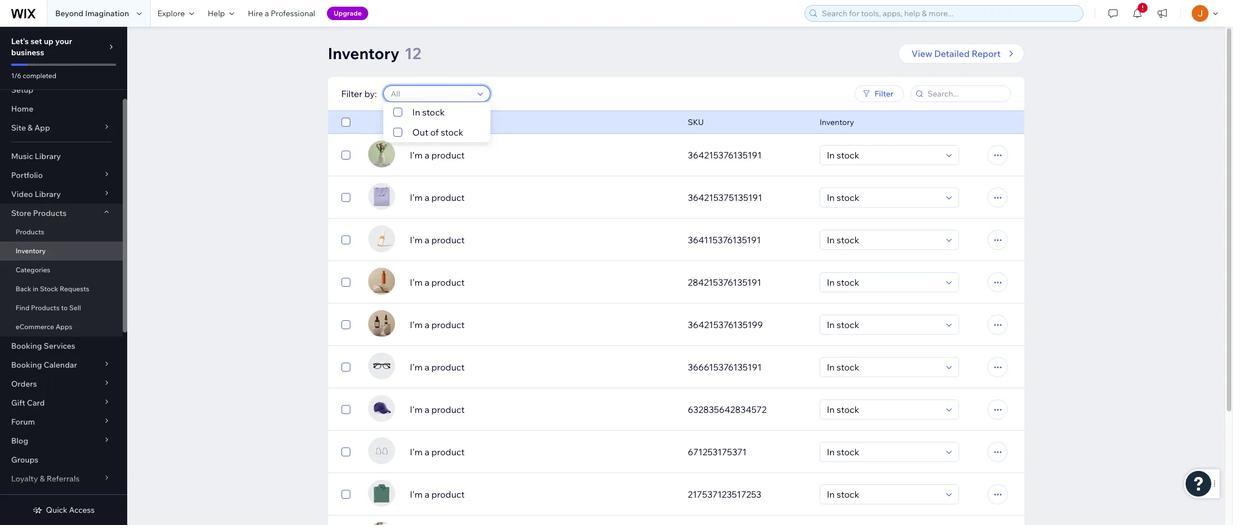 Task type: describe. For each thing, give the bounding box(es) containing it.
i'm a product button for 671253175371
[[410, 445, 675, 459]]

products inside products "link"
[[16, 228, 44, 236]]

product for 364115376135191
[[432, 234, 465, 246]]

select field for 364115376135191
[[824, 230, 943, 249]]

filter by:
[[341, 88, 377, 99]]

364115376135191
[[688, 234, 761, 246]]

blog button
[[0, 431, 123, 450]]

your
[[55, 36, 72, 46]]

sidebar element
[[0, 27, 127, 525]]

1/6
[[11, 71, 21, 80]]

i'm a product for 217537123517253
[[410, 489, 465, 500]]

store products
[[11, 208, 67, 218]]

i'm a product for 632835642834572
[[410, 404, 465, 415]]

filter button
[[855, 85, 904, 102]]

i'm for 364115376135191
[[410, 234, 423, 246]]

portfolio
[[11, 170, 43, 180]]

a for 217537123517253
[[425, 489, 430, 500]]

In stock checkbox
[[384, 102, 491, 122]]

a for 632835642834572
[[425, 404, 430, 415]]

setup link
[[0, 80, 123, 99]]

groups
[[11, 455, 38, 465]]

select field for 364215376135199
[[824, 315, 943, 334]]

i'm a product button for 366615376135191
[[410, 361, 675, 374]]

gift
[[11, 398, 25, 408]]

i'm a product for 364215375135191
[[410, 192, 465, 203]]

store
[[11, 208, 31, 218]]

by:
[[364, 88, 377, 99]]

apps
[[56, 323, 72, 331]]

point
[[11, 493, 30, 503]]

i'm a product button for 364215375135191
[[410, 191, 675, 204]]

gift card button
[[0, 393, 123, 412]]

product for 364215376135199
[[432, 319, 465, 330]]

a for 364215376135199
[[425, 319, 430, 330]]

i'm for 364215376135191
[[410, 150, 423, 161]]

business
[[11, 47, 44, 57]]

point of sale
[[11, 493, 57, 503]]

access
[[69, 505, 95, 515]]

inventory inside 'link'
[[16, 247, 46, 255]]

ecommerce apps link
[[0, 318, 123, 337]]

i'm a product for 364215376135199
[[410, 319, 465, 330]]

671253175371
[[688, 446, 747, 458]]

Out of stock checkbox
[[384, 122, 491, 142]]

i'm a product button for 217537123517253
[[410, 488, 675, 501]]

i'm for 364215376135199
[[410, 319, 423, 330]]

detailed
[[935, 48, 970, 59]]

sale
[[41, 493, 57, 503]]

quick access button
[[33, 505, 95, 515]]

card
[[27, 398, 45, 408]]

364215375135191
[[688, 192, 762, 203]]

quick access
[[46, 505, 95, 515]]

stock
[[40, 285, 58, 293]]

find products to sell link
[[0, 299, 123, 318]]

loyalty
[[11, 474, 38, 484]]

i'm for 217537123517253
[[410, 489, 423, 500]]

a for 366615376135191
[[425, 362, 430, 373]]

find products to sell
[[16, 304, 81, 312]]

out of stock
[[413, 127, 464, 138]]

library for video library
[[35, 189, 61, 199]]

booking for booking calendar
[[11, 360, 42, 370]]

video library button
[[0, 185, 123, 204]]

select field for 671253175371
[[824, 443, 943, 462]]

select field for 364215376135191
[[824, 146, 943, 165]]

up
[[44, 36, 53, 46]]

help
[[208, 8, 225, 18]]

i'm for 632835642834572
[[410, 404, 423, 415]]

music library link
[[0, 147, 123, 166]]

ecommerce apps
[[16, 323, 72, 331]]

forum button
[[0, 412, 123, 431]]

blog
[[11, 436, 28, 446]]

back in stock requests link
[[0, 280, 123, 299]]

i'm for 284215376135191
[[410, 277, 423, 288]]

0 vertical spatial inventory
[[328, 44, 400, 63]]

find
[[16, 304, 29, 312]]

products for store
[[33, 208, 67, 218]]

gift card
[[11, 398, 45, 408]]

i'm a product button for 364115376135191
[[410, 233, 675, 247]]

store products button
[[0, 204, 123, 223]]

hire a professional
[[248, 8, 315, 18]]

help button
[[201, 0, 241, 27]]

groups link
[[0, 450, 123, 469]]

i'm a product for 671253175371
[[410, 446, 465, 458]]

632835642834572
[[688, 404, 767, 415]]

12
[[405, 44, 421, 63]]

of for point
[[32, 493, 40, 503]]

requests
[[60, 285, 89, 293]]

referrals
[[47, 474, 80, 484]]

beyond
[[55, 8, 83, 18]]

284215376135191
[[688, 277, 761, 288]]

video
[[11, 189, 33, 199]]

categories
[[16, 266, 50, 274]]

product for 217537123517253
[[432, 489, 465, 500]]

loyalty & referrals button
[[0, 469, 123, 488]]

home
[[11, 104, 33, 114]]

in
[[33, 285, 38, 293]]

inventory 12
[[328, 44, 421, 63]]

beyond imagination
[[55, 8, 129, 18]]

a for 364115376135191
[[425, 234, 430, 246]]

site & app
[[11, 123, 50, 133]]

product for 671253175371
[[432, 446, 465, 458]]

let's
[[11, 36, 29, 46]]

hire a professional link
[[241, 0, 322, 27]]

sku
[[688, 117, 704, 127]]

hire
[[248, 8, 263, 18]]

calendar
[[44, 360, 77, 370]]

out
[[413, 127, 429, 138]]

report
[[972, 48, 1001, 59]]



Task type: locate. For each thing, give the bounding box(es) containing it.
9 product from the top
[[432, 489, 465, 500]]

1 vertical spatial &
[[40, 474, 45, 484]]

217537123517253
[[688, 489, 762, 500]]

8 i'm a product button from the top
[[410, 445, 675, 459]]

2 vertical spatial inventory
[[16, 247, 46, 255]]

2 product from the top
[[432, 192, 465, 203]]

i'm a product
[[410, 150, 465, 161], [410, 192, 465, 203], [410, 234, 465, 246], [410, 277, 465, 288], [410, 319, 465, 330], [410, 362, 465, 373], [410, 404, 465, 415], [410, 446, 465, 458], [410, 489, 465, 500]]

explore
[[158, 8, 185, 18]]

1 product from the top
[[432, 150, 465, 161]]

None checkbox
[[341, 116, 350, 129], [341, 148, 350, 162], [341, 233, 350, 247], [341, 276, 350, 289], [341, 361, 350, 374], [341, 403, 350, 416], [341, 488, 350, 501], [341, 116, 350, 129], [341, 148, 350, 162], [341, 233, 350, 247], [341, 276, 350, 289], [341, 361, 350, 374], [341, 403, 350, 416], [341, 488, 350, 501]]

set
[[31, 36, 42, 46]]

4 i'm a product button from the top
[[410, 276, 675, 289]]

music
[[11, 151, 33, 161]]

services
[[44, 341, 75, 351]]

1/6 completed
[[11, 71, 56, 80]]

0 vertical spatial &
[[28, 123, 33, 133]]

stock
[[422, 107, 445, 118], [441, 127, 464, 138]]

2 i'm a product button from the top
[[410, 191, 675, 204]]

stock down in stock option
[[441, 127, 464, 138]]

4 product from the top
[[432, 277, 465, 288]]

1 vertical spatial booking
[[11, 360, 42, 370]]

364215376135191
[[688, 150, 762, 161]]

& right loyalty
[[40, 474, 45, 484]]

7 i'm a product button from the top
[[410, 403, 675, 416]]

select field for 632835642834572
[[824, 400, 943, 419]]

list box
[[384, 102, 491, 142]]

2 library from the top
[[35, 189, 61, 199]]

1 vertical spatial of
[[32, 493, 40, 503]]

i'm a product for 364115376135191
[[410, 234, 465, 246]]

a
[[265, 8, 269, 18], [425, 150, 430, 161], [425, 192, 430, 203], [425, 234, 430, 246], [425, 277, 430, 288], [425, 319, 430, 330], [425, 362, 430, 373], [425, 404, 430, 415], [425, 446, 430, 458], [425, 489, 430, 500]]

& for site
[[28, 123, 33, 133]]

select field for 284215376135191
[[824, 273, 943, 292]]

let's set up your business
[[11, 36, 72, 57]]

site & app button
[[0, 118, 123, 137]]

4 i'm a product from the top
[[410, 277, 465, 288]]

6 i'm from the top
[[410, 362, 423, 373]]

1 vertical spatial stock
[[441, 127, 464, 138]]

i'm for 366615376135191
[[410, 362, 423, 373]]

booking inside dropdown button
[[11, 360, 42, 370]]

imagination
[[85, 8, 129, 18]]

Select field
[[824, 146, 943, 165], [824, 188, 943, 207], [824, 230, 943, 249], [824, 273, 943, 292], [824, 315, 943, 334], [824, 358, 943, 377], [824, 400, 943, 419], [824, 443, 943, 462], [824, 485, 943, 504]]

view
[[912, 48, 933, 59]]

of right out
[[431, 127, 439, 138]]

2 vertical spatial products
[[31, 304, 60, 312]]

1 horizontal spatial filter
[[875, 89, 894, 99]]

booking services link
[[0, 337, 123, 355]]

back
[[16, 285, 31, 293]]

5 i'm a product button from the top
[[410, 318, 675, 331]]

product for 632835642834572
[[432, 404, 465, 415]]

to
[[61, 304, 68, 312]]

1 i'm a product from the top
[[410, 150, 465, 161]]

1 i'm from the top
[[410, 150, 423, 161]]

loyalty & referrals
[[11, 474, 80, 484]]

6 product from the top
[[432, 362, 465, 373]]

sell
[[69, 304, 81, 312]]

booking inside "link"
[[11, 341, 42, 351]]

i'm for 671253175371
[[410, 446, 423, 458]]

library inside popup button
[[35, 189, 61, 199]]

booking services
[[11, 341, 75, 351]]

categories link
[[0, 261, 123, 280]]

products link
[[0, 223, 123, 242]]

i'm a product for 364215376135191
[[410, 150, 465, 161]]

& inside popup button
[[40, 474, 45, 484]]

i'm
[[410, 150, 423, 161], [410, 192, 423, 203], [410, 234, 423, 246], [410, 277, 423, 288], [410, 319, 423, 330], [410, 362, 423, 373], [410, 404, 423, 415], [410, 446, 423, 458], [410, 489, 423, 500]]

3 select field from the top
[[824, 230, 943, 249]]

filter
[[341, 88, 363, 99], [875, 89, 894, 99]]

i'm a product button
[[410, 148, 675, 162], [410, 191, 675, 204], [410, 233, 675, 247], [410, 276, 675, 289], [410, 318, 675, 331], [410, 361, 675, 374], [410, 403, 675, 416], [410, 445, 675, 459], [410, 488, 675, 501]]

7 product from the top
[[432, 404, 465, 415]]

0 horizontal spatial filter
[[341, 88, 363, 99]]

9 i'm a product from the top
[[410, 489, 465, 500]]

music library
[[11, 151, 61, 161]]

upgrade
[[334, 9, 362, 17]]

ecommerce
[[16, 323, 54, 331]]

8 product from the top
[[432, 446, 465, 458]]

0 vertical spatial booking
[[11, 341, 42, 351]]

7 select field from the top
[[824, 400, 943, 419]]

7 i'm from the top
[[410, 404, 423, 415]]

5 select field from the top
[[824, 315, 943, 334]]

completed
[[23, 71, 56, 80]]

a for 284215376135191
[[425, 277, 430, 288]]

& for loyalty
[[40, 474, 45, 484]]

view detailed report
[[912, 48, 1001, 59]]

point of sale link
[[0, 488, 123, 507]]

Search... field
[[924, 86, 1007, 102]]

& right site
[[28, 123, 33, 133]]

4 i'm from the top
[[410, 277, 423, 288]]

1 vertical spatial library
[[35, 189, 61, 199]]

product for 284215376135191
[[432, 277, 465, 288]]

of inside option
[[431, 127, 439, 138]]

1 library from the top
[[35, 151, 61, 161]]

8 i'm a product from the top
[[410, 446, 465, 458]]

stock right in
[[422, 107, 445, 118]]

app
[[34, 123, 50, 133]]

booking for booking services
[[11, 341, 42, 351]]

booking calendar button
[[0, 355, 123, 374]]

product for 364215376135191
[[432, 150, 465, 161]]

0 vertical spatial library
[[35, 151, 61, 161]]

2 i'm from the top
[[410, 192, 423, 203]]

list box containing in stock
[[384, 102, 491, 142]]

a for 364215375135191
[[425, 192, 430, 203]]

products down store
[[16, 228, 44, 236]]

products for find
[[31, 304, 60, 312]]

366615376135191
[[688, 362, 762, 373]]

3 i'm a product button from the top
[[410, 233, 675, 247]]

library for music library
[[35, 151, 61, 161]]

i'm a product for 284215376135191
[[410, 277, 465, 288]]

i'm a product button for 284215376135191
[[410, 276, 675, 289]]

9 i'm a product button from the top
[[410, 488, 675, 501]]

9 i'm from the top
[[410, 489, 423, 500]]

1 select field from the top
[[824, 146, 943, 165]]

quick
[[46, 505, 67, 515]]

video library
[[11, 189, 61, 199]]

1 horizontal spatial of
[[431, 127, 439, 138]]

1 horizontal spatial inventory
[[328, 44, 400, 63]]

All field
[[388, 86, 475, 102]]

0 vertical spatial products
[[33, 208, 67, 218]]

i'm a product for 366615376135191
[[410, 362, 465, 373]]

6 select field from the top
[[824, 358, 943, 377]]

products inside 'find products to sell' link
[[31, 304, 60, 312]]

booking up orders
[[11, 360, 42, 370]]

8 i'm from the top
[[410, 446, 423, 458]]

2 i'm a product from the top
[[410, 192, 465, 203]]

None checkbox
[[341, 191, 350, 204], [341, 318, 350, 331], [341, 445, 350, 459], [341, 191, 350, 204], [341, 318, 350, 331], [341, 445, 350, 459]]

a for 671253175371
[[425, 446, 430, 458]]

inventory
[[328, 44, 400, 63], [820, 117, 854, 127], [16, 247, 46, 255]]

products
[[33, 208, 67, 218], [16, 228, 44, 236], [31, 304, 60, 312]]

library up the portfolio dropdown button
[[35, 151, 61, 161]]

site
[[11, 123, 26, 133]]

back in stock requests
[[16, 285, 89, 293]]

3 i'm from the top
[[410, 234, 423, 246]]

i'm a product button for 364215376135199
[[410, 318, 675, 331]]

of left sale
[[32, 493, 40, 503]]

6 i'm a product button from the top
[[410, 361, 675, 374]]

6 i'm a product from the top
[[410, 362, 465, 373]]

0 horizontal spatial inventory
[[16, 247, 46, 255]]

2 booking from the top
[[11, 360, 42, 370]]

3 product from the top
[[432, 234, 465, 246]]

in stock
[[413, 107, 445, 118]]

3 i'm a product from the top
[[410, 234, 465, 246]]

product for 366615376135191
[[432, 362, 465, 373]]

filter inside button
[[875, 89, 894, 99]]

5 i'm a product from the top
[[410, 319, 465, 330]]

7 i'm a product from the top
[[410, 404, 465, 415]]

forum
[[11, 417, 35, 427]]

i'm a product button for 364215376135191
[[410, 148, 675, 162]]

products inside store products popup button
[[33, 208, 67, 218]]

1 vertical spatial inventory
[[820, 117, 854, 127]]

0 horizontal spatial of
[[32, 493, 40, 503]]

products up 'ecommerce apps'
[[31, 304, 60, 312]]

product for 364215375135191
[[432, 192, 465, 203]]

select field for 217537123517253
[[824, 485, 943, 504]]

0 vertical spatial stock
[[422, 107, 445, 118]]

Search for tools, apps, help & more... field
[[819, 6, 1080, 21]]

i'm for 364215375135191
[[410, 192, 423, 203]]

5 i'm from the top
[[410, 319, 423, 330]]

orders
[[11, 379, 37, 389]]

4 select field from the top
[[824, 273, 943, 292]]

in
[[413, 107, 420, 118]]

1 vertical spatial products
[[16, 228, 44, 236]]

products down video library popup button
[[33, 208, 67, 218]]

filter for filter by:
[[341, 88, 363, 99]]

of
[[431, 127, 439, 138], [32, 493, 40, 503]]

2 horizontal spatial inventory
[[820, 117, 854, 127]]

& inside dropdown button
[[28, 123, 33, 133]]

a for 364215376135191
[[425, 150, 430, 161]]

home link
[[0, 99, 123, 118]]

select field for 366615376135191
[[824, 358, 943, 377]]

5 product from the top
[[432, 319, 465, 330]]

library up store products
[[35, 189, 61, 199]]

setup
[[11, 85, 33, 95]]

orders button
[[0, 374, 123, 393]]

9 select field from the top
[[824, 485, 943, 504]]

0 vertical spatial of
[[431, 127, 439, 138]]

1 booking from the top
[[11, 341, 42, 351]]

inventory link
[[0, 242, 123, 261]]

&
[[28, 123, 33, 133], [40, 474, 45, 484]]

of for out
[[431, 127, 439, 138]]

booking down ecommerce
[[11, 341, 42, 351]]

1 i'm a product button from the top
[[410, 148, 675, 162]]

0 horizontal spatial &
[[28, 123, 33, 133]]

364215376135199
[[688, 319, 763, 330]]

of inside 'sidebar' 'element'
[[32, 493, 40, 503]]

filter for filter
[[875, 89, 894, 99]]

i'm a product button for 632835642834572
[[410, 403, 675, 416]]

view detailed report button
[[898, 44, 1024, 64]]

1 horizontal spatial &
[[40, 474, 45, 484]]

8 select field from the top
[[824, 443, 943, 462]]

product
[[432, 150, 465, 161], [432, 192, 465, 203], [432, 234, 465, 246], [432, 277, 465, 288], [432, 319, 465, 330], [432, 362, 465, 373], [432, 404, 465, 415], [432, 446, 465, 458], [432, 489, 465, 500]]

professional
[[271, 8, 315, 18]]

select field for 364215375135191
[[824, 188, 943, 207]]

portfolio button
[[0, 166, 123, 185]]

2 select field from the top
[[824, 188, 943, 207]]

booking calendar
[[11, 360, 77, 370]]



Task type: vqa. For each thing, say whether or not it's contained in the screenshot.
the rightmost filter
yes



